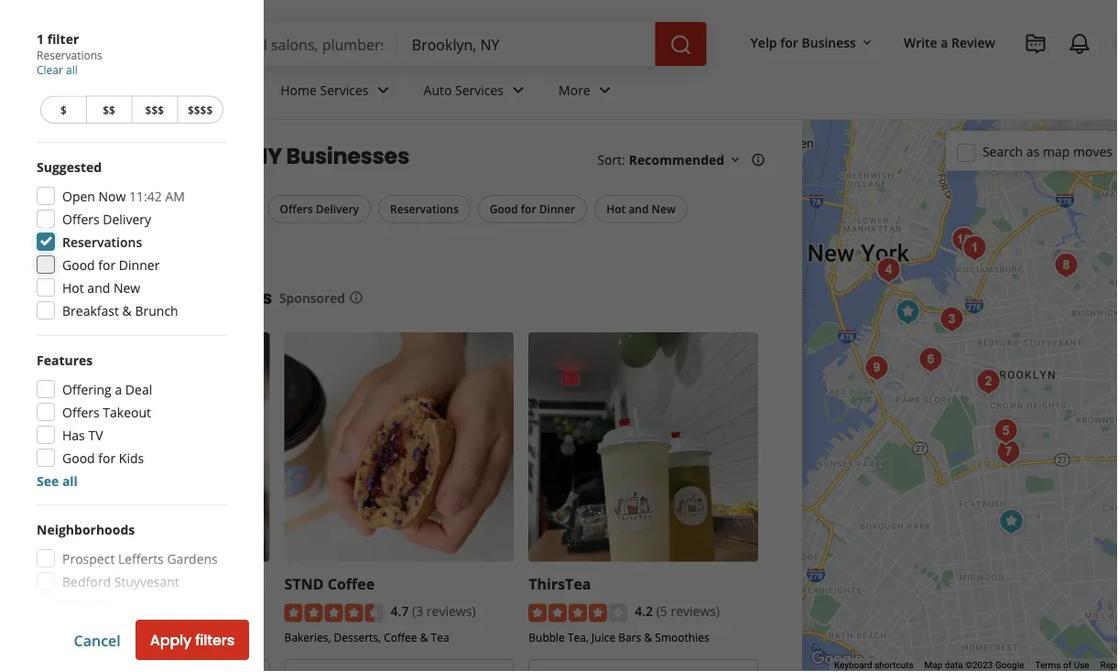 Task type: locate. For each thing, give the bounding box(es) containing it.
offering a deal
[[62, 380, 152, 398]]

buttermilk channel image
[[858, 350, 895, 386]]

for inside good for dinner button
[[521, 201, 536, 217]]

1 24 chevron down v2 image from the left
[[372, 79, 394, 101]]

0 vertical spatial dinner
[[539, 201, 575, 217]]

2 bora from the left
[[79, 574, 113, 593]]

1 vertical spatial good for dinner
[[62, 256, 160, 273]]

clear all link
[[37, 62, 78, 77]]

good for dinner button
[[478, 195, 587, 223]]

delivery down open now 11:42 am
[[103, 210, 151, 228]]

1 horizontal spatial good for dinner
[[490, 201, 575, 217]]

0 vertical spatial and
[[628, 201, 649, 217]]

0 vertical spatial see all button
[[37, 472, 78, 489]]

0 horizontal spatial reviews)
[[427, 603, 476, 620]]

2 vertical spatial group
[[37, 520, 227, 659]]

0 vertical spatial a
[[941, 33, 948, 51]]

bakeries,
[[284, 629, 331, 645]]

bora up fort greene
[[79, 574, 113, 593]]

2 services from the left
[[455, 81, 504, 99]]

stnd coffee image
[[976, 142, 1012, 179]]

smoothies inside the bora bora smoothie cafe no reviews coffee & tea, juice bars & smoothies
[[175, 624, 229, 640]]

reviews) for thirstea
[[671, 603, 720, 620]]

& down 4.2
[[644, 629, 652, 645]]

0 horizontal spatial juice
[[111, 624, 135, 640]]

0 horizontal spatial good for dinner
[[62, 256, 160, 273]]

see down no
[[37, 641, 59, 659]]

brunch down "11:42"
[[117, 238, 155, 253]]

offers for open now
[[62, 210, 99, 228]]

0 horizontal spatial smoothies
[[175, 624, 229, 640]]

reviews) up the tea
[[427, 603, 476, 620]]

4.7 (3 reviews)
[[391, 603, 476, 620]]

coffee down no
[[40, 624, 74, 640]]

16 info v2 image
[[751, 152, 766, 167], [349, 290, 363, 305]]

1 vertical spatial all
[[62, 472, 78, 489]]

0 horizontal spatial 16 info v2 image
[[349, 290, 363, 305]]

1 horizontal spatial hot and new
[[606, 201, 675, 217]]

0 horizontal spatial services
[[320, 81, 369, 99]]

tea, down 4.2 star rating 'image'
[[568, 629, 589, 645]]

hot and new down the sort:
[[606, 201, 675, 217]]

2 see from the top
[[37, 641, 59, 659]]

takeout left options
[[122, 285, 197, 310]]

bora
[[40, 574, 75, 593], [79, 574, 113, 593]]

services left 24 chevron down v2 image on the top of the page
[[455, 81, 504, 99]]

offers delivery down businesses
[[280, 201, 359, 217]]

smoothies down 4.2 (5 reviews)
[[655, 629, 709, 645]]

zanmi image
[[988, 413, 1024, 450]]

group
[[37, 157, 227, 320], [37, 351, 227, 490], [37, 520, 227, 659]]

16 filter v2 image
[[52, 203, 67, 217]]

0 vertical spatial hot and new
[[606, 201, 675, 217]]

stuyvesant
[[114, 573, 179, 590]]

group containing features
[[37, 351, 227, 490]]

delivery inside button
[[316, 201, 359, 217]]

repo link
[[1100, 660, 1118, 671]]

offers down open
[[62, 210, 99, 228]]

reservations
[[37, 48, 102, 63], [390, 201, 459, 217], [62, 233, 142, 250]]

bunna cafe image
[[1048, 247, 1085, 284]]

juice down greene
[[111, 624, 135, 640]]

1 horizontal spatial 24 chevron down v2 image
[[594, 79, 616, 101]]

1 horizontal spatial delivery
[[316, 201, 359, 217]]

see all down "wingate"
[[37, 641, 78, 659]]

wingate
[[62, 619, 111, 636]]

fort greene
[[62, 596, 134, 613]]

24 chevron down v2 image inside more link
[[594, 79, 616, 101]]

all for features
[[62, 472, 78, 489]]

1 horizontal spatial reviews)
[[671, 603, 720, 620]]

&
[[106, 238, 114, 253], [122, 302, 132, 319], [76, 624, 85, 640], [164, 624, 172, 640], [420, 629, 428, 645], [644, 629, 652, 645]]

0 horizontal spatial bora
[[40, 574, 75, 593]]

0 horizontal spatial a
[[115, 380, 122, 398]]

write a review
[[904, 33, 995, 51]]

breakfast up features
[[62, 302, 119, 319]]

delivery down businesses
[[316, 201, 359, 217]]

a left deal
[[115, 380, 122, 398]]

1 vertical spatial see all button
[[37, 641, 78, 659]]

all
[[66, 62, 78, 77], [62, 472, 78, 489], [62, 641, 78, 659]]

2 vertical spatial all
[[62, 641, 78, 659]]

thirstea
[[529, 574, 591, 593]]

dinner
[[539, 201, 575, 217], [119, 256, 160, 273]]

& left filters
[[164, 624, 172, 640]]

0 vertical spatial new
[[652, 201, 675, 217]]

fort
[[62, 596, 86, 613]]

4.2 star rating image
[[529, 604, 627, 622]]

ny
[[251, 141, 282, 172]]

the river café image
[[870, 252, 907, 288]]

1 reviews) from the left
[[427, 603, 476, 620]]

brunch right featured
[[135, 302, 178, 319]]

dinner left the 'hot and new' button
[[539, 201, 575, 217]]

see up neighborhoods
[[37, 472, 59, 489]]

1 vertical spatial reservations
[[390, 201, 459, 217]]

smoothie
[[117, 574, 186, 593]]

group containing neighborhoods
[[37, 520, 227, 659]]

see all for fort
[[37, 641, 78, 659]]

1 horizontal spatial new
[[652, 201, 675, 217]]

0 horizontal spatial coffee
[[40, 624, 74, 640]]

1 horizontal spatial offers delivery
[[280, 201, 359, 217]]

good for offers delivery
[[62, 256, 95, 273]]

all down good for kids
[[62, 472, 78, 489]]

filters
[[195, 630, 234, 651]]

1 see all button from the top
[[37, 472, 78, 489]]

2 see all button from the top
[[37, 641, 78, 659]]

0 horizontal spatial new
[[113, 279, 140, 296]]

aunts et uncles image
[[990, 434, 1027, 471]]

coffee inside the bora bora smoothie cafe no reviews coffee & tea, juice bars & smoothies
[[40, 624, 74, 640]]

dinner up the featured takeout options
[[119, 256, 160, 273]]

0 horizontal spatial offers delivery
[[62, 210, 151, 228]]

coffee
[[328, 574, 375, 593], [40, 624, 74, 640], [384, 629, 417, 645]]

a inside group
[[115, 380, 122, 398]]

filters group
[[37, 195, 691, 259]]

0 vertical spatial 16 info v2 image
[[751, 152, 766, 167]]

good down the 'has tv'
[[62, 449, 95, 467]]

1 see all from the top
[[37, 472, 78, 489]]

1 vertical spatial 16 info v2 image
[[349, 290, 363, 305]]

0 horizontal spatial 24 chevron down v2 image
[[372, 79, 394, 101]]

1 vertical spatial new
[[113, 279, 140, 296]]

2 reviews) from the left
[[671, 603, 720, 620]]

2 horizontal spatial coffee
[[384, 629, 417, 645]]

hot
[[606, 201, 626, 217], [62, 279, 84, 296]]

& down now
[[106, 238, 114, 253]]

offers delivery inside group
[[62, 210, 151, 228]]

good for kids
[[62, 449, 144, 467]]

services right home
[[320, 81, 369, 99]]

notifications image
[[1069, 33, 1091, 55]]

stnd
[[284, 574, 324, 593]]

0 vertical spatial hot
[[606, 201, 626, 217]]

deal
[[125, 380, 152, 398]]

hot and new button
[[594, 195, 687, 223]]

tea,
[[87, 624, 108, 640], [568, 629, 589, 645]]

1 bora from the left
[[40, 574, 75, 593]]

1 vertical spatial see
[[37, 641, 59, 659]]

aska image
[[945, 222, 982, 258]]

1 vertical spatial good
[[62, 256, 95, 273]]

and
[[628, 201, 649, 217], [87, 279, 110, 296]]

0 vertical spatial breakfast
[[52, 238, 103, 253]]

$$$
[[145, 102, 164, 117]]

offers down ny on the top left of the page
[[280, 201, 313, 217]]

brooklyn,
[[143, 141, 247, 172]]

breakfast & brunch
[[52, 238, 155, 253], [62, 302, 178, 319]]

24 chevron down v2 image inside the home services link
[[372, 79, 394, 101]]

1 vertical spatial brunch
[[135, 302, 178, 319]]

1 services from the left
[[320, 81, 369, 99]]

0 vertical spatial breakfast & brunch
[[52, 238, 155, 253]]

hot down the sort:
[[606, 201, 626, 217]]

see all down has
[[37, 472, 78, 489]]

2 vertical spatial good
[[62, 449, 95, 467]]

1 horizontal spatial and
[[628, 201, 649, 217]]

for
[[780, 33, 798, 51], [521, 201, 536, 217], [98, 256, 116, 273], [98, 449, 116, 467]]

hot and new
[[606, 201, 675, 217], [62, 279, 140, 296]]

sort:
[[597, 151, 625, 168]]

smoothies
[[175, 624, 229, 640], [655, 629, 709, 645]]

offers
[[280, 201, 313, 217], [62, 210, 99, 228], [62, 403, 99, 421]]

search image
[[670, 34, 692, 56]]

1 vertical spatial and
[[87, 279, 110, 296]]

0 vertical spatial takeout
[[122, 285, 197, 310]]

open
[[62, 187, 95, 205]]

cancel button
[[74, 630, 121, 650]]

juice
[[111, 624, 135, 640], [592, 629, 615, 645]]

breakfast & brunch down the all
[[52, 238, 155, 253]]

see for fort greene
[[37, 641, 59, 659]]

data
[[945, 660, 963, 671]]

hot and new down breakfast & brunch button
[[62, 279, 140, 296]]

offers delivery down now
[[62, 210, 151, 228]]

3 group from the top
[[37, 520, 227, 659]]

1 horizontal spatial hot
[[606, 201, 626, 217]]

see all button down has
[[37, 472, 78, 489]]

1 vertical spatial hot
[[62, 279, 84, 296]]

1 vertical spatial group
[[37, 351, 227, 490]]

1 horizontal spatial juice
[[592, 629, 615, 645]]

24 chevron down v2 image left auto
[[372, 79, 394, 101]]

all down "wingate"
[[62, 641, 78, 659]]

1 vertical spatial dinner
[[119, 256, 160, 273]]

2 see all from the top
[[37, 641, 78, 659]]

1 horizontal spatial bora
[[79, 574, 113, 593]]

yelp
[[750, 33, 777, 51]]

0 horizontal spatial bars
[[138, 624, 161, 640]]

offers up the 'has tv'
[[62, 403, 99, 421]]

1 horizontal spatial a
[[941, 33, 948, 51]]

good inside button
[[490, 201, 518, 217]]

services for auto services
[[455, 81, 504, 99]]

neighborhoods
[[37, 521, 135, 538]]

juice down 4.2 star rating 'image'
[[592, 629, 615, 645]]

coffee down 4.7
[[384, 629, 417, 645]]

1 see from the top
[[37, 472, 59, 489]]

1 vertical spatial takeout
[[103, 403, 151, 421]]

use
[[1074, 660, 1089, 671]]

write
[[904, 33, 937, 51]]

0 vertical spatial see all
[[37, 472, 78, 489]]

bora bora smoothie cafe no reviews coffee & tea, juice bars & smoothies
[[40, 574, 229, 640]]

1 horizontal spatial dinner
[[539, 201, 575, 217]]

None search field
[[139, 22, 710, 66]]

breakfast down the all
[[52, 238, 103, 253]]

16 info v2 image for browsing brooklyn, ny businesses
[[751, 152, 766, 167]]

0 horizontal spatial hot and new
[[62, 279, 140, 296]]

0 vertical spatial good
[[490, 201, 518, 217]]

sponsored
[[279, 289, 345, 306]]

reviews) for stnd coffee
[[427, 603, 476, 620]]

takeout for featured
[[122, 285, 197, 310]]

4.7 star rating image
[[284, 604, 383, 622]]

breakfast & brunch down breakfast & brunch button
[[62, 302, 178, 319]]

review
[[951, 33, 995, 51]]

1 group from the top
[[37, 157, 227, 320]]

2 group from the top
[[37, 351, 227, 490]]

all
[[74, 201, 88, 217]]

$$$ button
[[131, 96, 177, 124]]

0 horizontal spatial tea,
[[87, 624, 108, 640]]

for inside yelp for business button
[[780, 33, 798, 51]]

takeout
[[122, 285, 197, 310], [103, 403, 151, 421]]

1 horizontal spatial tea,
[[568, 629, 589, 645]]

0 horizontal spatial dinner
[[119, 256, 160, 273]]

takeout down deal
[[103, 403, 151, 421]]

1 horizontal spatial services
[[455, 81, 504, 99]]

see all button down "wingate"
[[37, 641, 78, 659]]

good up featured
[[62, 256, 95, 273]]

bubble
[[529, 629, 565, 645]]

0 vertical spatial all
[[66, 62, 78, 77]]

$$ button
[[86, 96, 131, 124]]

0 vertical spatial group
[[37, 157, 227, 320]]

2 24 chevron down v2 image from the left
[[594, 79, 616, 101]]

offers delivery inside button
[[280, 201, 359, 217]]

1 horizontal spatial smoothies
[[655, 629, 709, 645]]

1 vertical spatial see all
[[37, 641, 78, 659]]

kids
[[119, 449, 144, 467]]

repo
[[1100, 660, 1118, 671]]

offers delivery
[[280, 201, 359, 217], [62, 210, 151, 228]]

0 vertical spatial brunch
[[117, 238, 155, 253]]

1 vertical spatial hot and new
[[62, 279, 140, 296]]

0 vertical spatial good for dinner
[[490, 201, 575, 217]]

and inside the 'hot and new' button
[[628, 201, 649, 217]]

1 horizontal spatial 16 info v2 image
[[751, 152, 766, 167]]

1 vertical spatial a
[[115, 380, 122, 398]]

tea, down fort greene
[[87, 624, 108, 640]]

24 chevron down v2 image
[[372, 79, 394, 101], [594, 79, 616, 101]]

0 vertical spatial see
[[37, 472, 59, 489]]

good right reservations button
[[490, 201, 518, 217]]

2 vertical spatial reservations
[[62, 233, 142, 250]]

bora up fort
[[40, 574, 75, 593]]

smoothies down cafe
[[175, 624, 229, 640]]

all inside 1 filter reservations clear all
[[66, 62, 78, 77]]

projects image
[[1025, 33, 1047, 55]]

coffee up 4.7 star rating image
[[328, 574, 375, 593]]

offers delivery button
[[268, 195, 371, 223]]

24 chevron down v2 image right more
[[594, 79, 616, 101]]

reviews) right (5
[[671, 603, 720, 620]]

a right the write
[[941, 33, 948, 51]]

home services
[[280, 81, 369, 99]]

google
[[995, 660, 1024, 671]]

all right clear
[[66, 62, 78, 77]]

see all
[[37, 472, 78, 489], [37, 641, 78, 659]]

hot down breakfast & brunch button
[[62, 279, 84, 296]]

0 horizontal spatial and
[[87, 279, 110, 296]]

$ button
[[40, 96, 86, 124]]



Task type: vqa. For each thing, say whether or not it's contained in the screenshot.
rightmost the 16 verified v2 icon
no



Task type: describe. For each thing, give the bounding box(es) containing it.
bogota latin bistro image
[[913, 342, 949, 378]]

11:42
[[129, 187, 162, 205]]

of
[[1063, 660, 1071, 671]]

barboncino pizza & bar image
[[970, 364, 1007, 400]]

featured
[[37, 285, 119, 310]]

takeout for offers
[[103, 403, 151, 421]]

prospect lefferts gardens
[[62, 550, 218, 567]]

4.2 (5 reviews)
[[635, 603, 720, 620]]

home services link
[[266, 66, 409, 119]]

keyboard shortcuts button
[[834, 659, 913, 671]]

& right featured
[[122, 302, 132, 319]]

breakfast inside button
[[52, 238, 103, 253]]

bora bora smoothie cafe image
[[890, 294, 926, 331]]

& left the tea
[[420, 629, 428, 645]]

cancel
[[74, 630, 121, 650]]

16 chevron down v2 image
[[860, 35, 874, 50]]

map
[[924, 660, 943, 671]]

terms of use
[[1035, 660, 1089, 671]]

reservations inside group
[[62, 233, 142, 250]]

keyboard
[[834, 660, 872, 671]]

write a review link
[[896, 26, 1003, 59]]

prospect
[[62, 550, 115, 567]]

business categories element
[[139, 66, 1118, 119]]

tea
[[431, 629, 449, 645]]

has tv
[[62, 426, 103, 444]]

bubble tea, juice bars & smoothies
[[529, 629, 709, 645]]

restaurants link
[[139, 66, 266, 119]]

auto services
[[424, 81, 504, 99]]

open now 11:42 am
[[62, 187, 185, 205]]

breakfast & brunch inside breakfast & brunch button
[[52, 238, 155, 253]]

0 horizontal spatial delivery
[[103, 210, 151, 228]]

desserts,
[[334, 629, 381, 645]]

bars inside the bora bora smoothie cafe no reviews coffee & tea, juice bars & smoothies
[[138, 624, 161, 640]]

offers inside button
[[280, 201, 313, 217]]

browsing brooklyn, ny businesses
[[37, 141, 409, 172]]

(5
[[656, 603, 667, 620]]

cafe
[[190, 574, 223, 593]]

reviews
[[58, 602, 99, 617]]

& down reviews
[[76, 624, 85, 640]]

business
[[802, 33, 856, 51]]

$$$$ button
[[177, 96, 223, 124]]

dinner inside group
[[119, 256, 160, 273]]

tv
[[88, 426, 103, 444]]

0 horizontal spatial hot
[[62, 279, 84, 296]]

©2023
[[965, 660, 993, 671]]

services for home services
[[320, 81, 369, 99]]

(3
[[412, 603, 423, 620]]

offers takeout
[[62, 403, 151, 421]]

gardens
[[167, 550, 218, 567]]

4.2
[[635, 603, 653, 620]]

1 horizontal spatial coffee
[[328, 574, 375, 593]]

no
[[40, 602, 55, 617]]

lefferts
[[118, 550, 164, 567]]

user actions element
[[736, 23, 1118, 136]]

stnd coffee link
[[284, 574, 375, 593]]

see all button for has tv
[[37, 472, 78, 489]]

good for offers takeout
[[62, 449, 95, 467]]

reservations inside button
[[390, 201, 459, 217]]

stnd coffee
[[284, 574, 375, 593]]

$
[[60, 102, 67, 117]]

apply
[[150, 630, 192, 651]]

auto services link
[[409, 66, 544, 119]]

peter luger image
[[956, 230, 993, 266]]

good for dinner inside button
[[490, 201, 575, 217]]

a for write
[[941, 33, 948, 51]]

1 horizontal spatial bars
[[618, 629, 641, 645]]

starbucks image
[[993, 504, 1030, 540]]

brunch inside button
[[117, 238, 155, 253]]

0 vertical spatial reservations
[[37, 48, 102, 63]]

map data ©2023 google
[[924, 660, 1024, 671]]

home
[[280, 81, 317, 99]]

browsing
[[37, 141, 139, 172]]

24 chevron down v2 image for more
[[594, 79, 616, 101]]

all for neighborhoods
[[62, 641, 78, 659]]

tea, inside the bora bora smoothie cafe no reviews coffee & tea, juice bars & smoothies
[[87, 624, 108, 640]]

google image
[[807, 647, 867, 671]]

terms of use link
[[1035, 660, 1089, 671]]

see all button for fort greene
[[37, 641, 78, 659]]

hot and new inside button
[[606, 201, 675, 217]]

bakeries, desserts, coffee & tea
[[284, 629, 449, 645]]

terms
[[1035, 660, 1061, 671]]

features
[[37, 351, 93, 369]]

juice inside the bora bora smoothie cafe no reviews coffee & tea, juice bars & smoothies
[[111, 624, 135, 640]]

breakfast & brunch button
[[40, 231, 167, 259]]

all button
[[40, 195, 99, 224]]

new inside button
[[652, 201, 675, 217]]

see for has tv
[[37, 472, 59, 489]]

see all for has
[[37, 472, 78, 489]]

businesses
[[286, 141, 409, 172]]

shortcuts
[[875, 660, 913, 671]]

24 chevron down v2 image for home services
[[372, 79, 394, 101]]

now
[[98, 187, 126, 205]]

16 info v2 image for featured takeout options
[[349, 290, 363, 305]]

reservations button
[[378, 195, 470, 223]]

$$$$
[[188, 102, 213, 117]]

moves
[[1073, 143, 1113, 160]]

1 vertical spatial breakfast & brunch
[[62, 302, 178, 319]]

24 chevron down v2 image
[[507, 79, 529, 101]]

map
[[1043, 143, 1070, 160]]

map region
[[630, 15, 1118, 671]]

thirstea link
[[529, 574, 591, 593]]

evelina image
[[934, 301, 970, 338]]

offering
[[62, 380, 112, 398]]

1 vertical spatial breakfast
[[62, 302, 119, 319]]

yelp for business
[[750, 33, 856, 51]]

as
[[1026, 143, 1040, 160]]

bedford
[[62, 573, 111, 590]]

hot inside button
[[606, 201, 626, 217]]

keyboard shortcuts
[[834, 660, 913, 671]]

more link
[[544, 66, 631, 119]]

& inside button
[[106, 238, 114, 253]]

and inside group
[[87, 279, 110, 296]]

has
[[62, 426, 85, 444]]

am
[[165, 187, 185, 205]]

dinner inside good for dinner button
[[539, 201, 575, 217]]

a for offering
[[115, 380, 122, 398]]

auto
[[424, 81, 452, 99]]

clear
[[37, 62, 63, 77]]

apply filters
[[150, 630, 234, 651]]

brunch inside group
[[135, 302, 178, 319]]

yelp for business button
[[743, 26, 882, 59]]

bora bora smoothie cafe link
[[40, 574, 223, 593]]

1
[[37, 30, 44, 47]]

bedford stuyvesant
[[62, 573, 179, 590]]

group containing suggested
[[37, 157, 227, 320]]

apply filters button
[[135, 620, 249, 660]]

1 filter reservations clear all
[[37, 30, 102, 77]]

offers for offering a deal
[[62, 403, 99, 421]]

filter
[[47, 30, 79, 47]]



